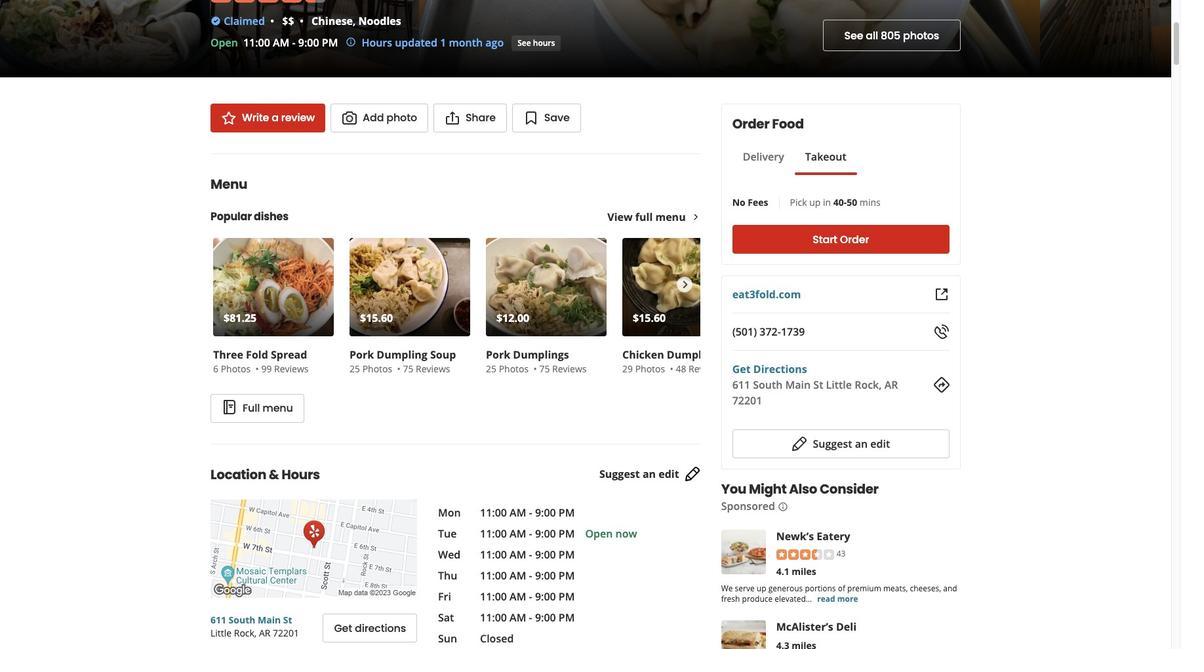 Task type: vqa. For each thing, say whether or not it's contained in the screenshot.
FULL MENU link
yes



Task type: describe. For each thing, give the bounding box(es) containing it.
4.1
[[776, 565, 790, 578]]

info alert
[[346, 35, 504, 51]]

dumpling for chicken
[[667, 348, 718, 362]]

mcalister's deli
[[776, 620, 857, 634]]

main inside '611 south main st little rock, ar 72201'
[[258, 614, 281, 626]]

- for mon
[[529, 506, 532, 520]]

1
[[440, 35, 446, 50]]

generous
[[769, 583, 803, 594]]

open for open now
[[585, 527, 613, 541]]

611 south main st little rock, ar 72201
[[211, 614, 299, 640]]

photos for chicken
[[635, 363, 665, 375]]

3.5 star rating image
[[776, 550, 834, 560]]

pork dumpling soup 25 photos
[[350, 348, 456, 375]]

full menu link
[[211, 394, 304, 423]]

- for fri
[[529, 590, 532, 604]]

ar inside '611 south main st little rock, ar 72201'
[[259, 627, 271, 640]]

popular dishes
[[211, 209, 289, 224]]

fees
[[748, 196, 768, 209]]

open now
[[585, 527, 637, 541]]

24 pencil v2 image inside location & hours element
[[685, 467, 700, 482]]

(501)
[[732, 325, 757, 339]]

11:00 am - 9:00 pm for sat
[[480, 611, 575, 625]]

consider
[[820, 480, 879, 499]]

suggest an edit link
[[600, 467, 700, 482]]

map image
[[211, 500, 417, 598]]

st inside '611 south main st little rock, ar 72201'
[[283, 614, 292, 626]]

48
[[676, 363, 686, 375]]

in
[[823, 196, 831, 209]]

chinese
[[312, 14, 353, 28]]

fresh
[[721, 594, 740, 605]]

no fees
[[732, 196, 768, 209]]

miles
[[792, 565, 817, 578]]

11:00 am - 9:00 pm for fri
[[480, 590, 575, 604]]

am for mon
[[510, 506, 526, 520]]

75 reviews for dumplings
[[539, 363, 587, 375]]

write a review
[[242, 110, 315, 125]]

menu element
[[190, 153, 746, 423]]

11:00 for wed
[[480, 548, 507, 562]]

hours updated 1 month ago
[[362, 35, 504, 50]]

noodles
[[358, 14, 401, 28]]

order food
[[732, 115, 804, 133]]

popular
[[211, 209, 252, 224]]

closed
[[480, 632, 514, 646]]

25 inside "pork dumplings 25 photos"
[[486, 363, 497, 375]]

$$
[[282, 14, 294, 28]]

photo of three fold noodles and dumpling - little rock, ar, us. image
[[0, 0, 210, 77]]

no
[[732, 196, 746, 209]]

order inside "start order" button
[[840, 232, 869, 247]]

tab list containing delivery
[[732, 149, 857, 175]]

805
[[881, 28, 901, 43]]

&
[[269, 466, 279, 484]]

- for thu
[[529, 569, 532, 583]]

99
[[261, 363, 272, 375]]

pork for pork dumpling soup
[[350, 348, 374, 362]]

11:00 am - 9:00 pm for mon
[[480, 506, 575, 520]]

6
[[213, 363, 218, 375]]

0 vertical spatial menu
[[656, 210, 686, 224]]

little inside '611 south main st little rock, ar 72201'
[[211, 627, 232, 640]]

start order button
[[732, 225, 950, 254]]

south inside get directions 611 south main st little rock, ar 72201
[[753, 378, 783, 392]]

location & hours element
[[190, 444, 721, 647]]

we serve up generous portions of premium meats, cheeses, and fresh produce elevated…
[[721, 583, 958, 605]]

menu inside the full menu 'link'
[[263, 401, 293, 416]]

st inside get directions 611 south main st little rock, ar 72201
[[814, 378, 824, 392]]

little inside get directions 611 south main st little rock, ar 72201
[[826, 378, 852, 392]]

all
[[866, 28, 878, 43]]

pork dumplings image
[[486, 238, 607, 337]]

get directions link
[[732, 362, 807, 377]]

soup for chicken dumpling soup
[[721, 348, 746, 362]]

premium
[[848, 583, 881, 594]]

view full menu
[[608, 210, 686, 224]]

pork dumplings 25 photos
[[486, 348, 569, 375]]

an inside button
[[855, 437, 868, 451]]

noodles link
[[358, 14, 401, 28]]

get directions
[[334, 621, 406, 636]]

reviews for chicken dumpling soup
[[689, 363, 723, 375]]

mcalister's
[[776, 620, 834, 634]]

pm for tue
[[559, 527, 575, 541]]

tue
[[438, 527, 457, 541]]

of
[[838, 583, 846, 594]]

chicken dumpling soup 29 photos
[[623, 348, 746, 375]]

fold
[[246, 348, 268, 362]]

eat3fold.com link
[[732, 287, 801, 302]]

sat
[[438, 611, 454, 625]]

reviews for three fold spread
[[274, 363, 309, 375]]

photo of three fold noodles and dumpling - little rock, ar, us. interior image
[[1040, 0, 1181, 77]]

location
[[211, 466, 266, 484]]

takeout
[[805, 150, 847, 164]]

delivery
[[743, 150, 784, 164]]

get directions link
[[323, 614, 417, 643]]

11:00 am - 9:00 pm for tue
[[480, 527, 575, 541]]

photos for pork
[[363, 363, 392, 375]]

read more
[[818, 594, 858, 605]]

also
[[789, 480, 817, 499]]

eatery
[[817, 529, 851, 544]]

$81.25
[[224, 311, 257, 325]]

soup for pork dumpling soup
[[430, 348, 456, 362]]

- for tue
[[529, 527, 532, 541]]

newk's
[[776, 529, 814, 544]]

newk's eatery link
[[776, 529, 851, 544]]

share button
[[434, 104, 507, 133]]

sponsored
[[721, 499, 775, 514]]

am for wed
[[510, 548, 526, 562]]

three fold spread 6 photos
[[213, 348, 307, 375]]

pm for fri
[[559, 590, 575, 604]]

might
[[749, 480, 787, 499]]

24 menu v2 image
[[222, 400, 237, 415]]

11:00 for thu
[[480, 569, 507, 583]]

9:00 for fri
[[535, 590, 556, 604]]

read
[[818, 594, 835, 605]]

up inside we serve up generous portions of premium meats, cheeses, and fresh produce elevated…
[[757, 583, 767, 594]]

location & hours
[[211, 466, 320, 484]]

75 for dumplings
[[539, 363, 550, 375]]

deli
[[836, 620, 857, 634]]

611 south main st link
[[211, 614, 292, 626]]

photos for three
[[221, 363, 251, 375]]

elevated…
[[775, 594, 812, 605]]

serve
[[735, 583, 755, 594]]

rock, inside '611 south main st little rock, ar 72201'
[[234, 627, 257, 640]]

get for get directions 611 south main st little rock, ar 72201
[[732, 362, 751, 377]]

11:00 for fri
[[480, 590, 507, 604]]

24 star v2 image
[[221, 110, 237, 126]]

dumpling for pork
[[377, 348, 428, 362]]

am for sat
[[510, 611, 526, 625]]

previous image
[[219, 277, 233, 293]]

am for fri
[[510, 590, 526, 604]]

suggest an edit button
[[732, 430, 950, 459]]

sun
[[438, 632, 457, 646]]

9:00 for wed
[[535, 548, 556, 562]]

pm for wed
[[559, 548, 575, 562]]



Task type: locate. For each thing, give the bounding box(es) containing it.
edit
[[871, 437, 890, 451], [659, 467, 679, 482]]

1 vertical spatial south
[[229, 614, 255, 626]]

16 info v2 image
[[346, 37, 356, 47], [778, 502, 788, 512]]

1 horizontal spatial edit
[[871, 437, 890, 451]]

2 $15.60 from the left
[[633, 311, 666, 325]]

2 11:00 am - 9:00 pm from the top
[[480, 527, 575, 541]]

add
[[363, 110, 384, 125]]

611
[[732, 378, 750, 392], [211, 614, 226, 626]]

1 vertical spatial 72201
[[273, 627, 299, 640]]

11:00 for sat
[[480, 611, 507, 625]]

$15.60 for chicken
[[633, 311, 666, 325]]

75 reviews for dumpling
[[403, 363, 450, 375]]

72201 down get directions link
[[732, 394, 762, 408]]

2 75 from the left
[[539, 363, 550, 375]]

soup inside chicken dumpling soup 29 photos
[[721, 348, 746, 362]]

1 vertical spatial ar
[[259, 627, 271, 640]]

0 vertical spatial an
[[855, 437, 868, 451]]

0 vertical spatial order
[[732, 115, 770, 133]]

tab list
[[732, 149, 857, 175]]

0 horizontal spatial south
[[229, 614, 255, 626]]

0 horizontal spatial up
[[757, 583, 767, 594]]

11:00 am - 9:00 pm for wed
[[480, 548, 575, 562]]

suggest an edit up now
[[600, 467, 679, 482]]

0 horizontal spatial order
[[732, 115, 770, 133]]

1 horizontal spatial 75 reviews
[[539, 363, 587, 375]]

get inside get directions 611 south main st little rock, ar 72201
[[732, 362, 751, 377]]

view
[[608, 210, 633, 224]]

newk's eatery
[[776, 529, 851, 544]]

main inside get directions 611 south main st little rock, ar 72201
[[786, 378, 811, 392]]

little up 'suggest an edit' button
[[826, 378, 852, 392]]

$12.00
[[497, 311, 530, 325]]

1 horizontal spatial 25
[[486, 363, 497, 375]]

suggest an edit
[[813, 437, 890, 451], [600, 467, 679, 482]]

0 vertical spatial edit
[[871, 437, 890, 451]]

0 vertical spatial open
[[211, 35, 238, 50]]

pork dumpling soup image
[[350, 238, 470, 337]]

portions
[[805, 583, 836, 594]]

3 11:00 am - 9:00 pm from the top
[[480, 548, 575, 562]]

see left hours
[[518, 37, 531, 48]]

0 horizontal spatial 72201
[[273, 627, 299, 640]]

1 pork from the left
[[350, 348, 374, 362]]

1 horizontal spatial 24 pencil v2 image
[[792, 436, 808, 452]]

see for see hours
[[518, 37, 531, 48]]

- for wed
[[529, 548, 532, 562]]

2 dumpling from the left
[[667, 348, 718, 362]]

1 horizontal spatial rock,
[[855, 378, 882, 392]]

24 save outline v2 image
[[523, 110, 539, 126]]

1 vertical spatial 611
[[211, 614, 226, 626]]

photo
[[387, 110, 417, 125]]

dishes
[[254, 209, 289, 224]]

start
[[813, 232, 838, 247]]

0 vertical spatial 16 info v2 image
[[346, 37, 356, 47]]

1 vertical spatial menu
[[263, 401, 293, 416]]

pm for mon
[[559, 506, 575, 520]]

get down (501) at the right of page
[[732, 362, 751, 377]]

16 info v2 image down might
[[778, 502, 788, 512]]

chicken dumpling soup image
[[623, 238, 743, 337]]

16 info v2 image down ,
[[346, 37, 356, 47]]

menu left 14 chevron right outline image at the top of page
[[656, 210, 686, 224]]

- for sat
[[529, 611, 532, 625]]

4.4 star rating image
[[211, 0, 326, 3]]

photo of three fold noodles and dumpling - little rock, ar, us. half and half dumplings and noodles with pork.. amazing good! image
[[419, 0, 1040, 77]]

rock, up 'suggest an edit' button
[[855, 378, 882, 392]]

0 vertical spatial little
[[826, 378, 852, 392]]

open left now
[[585, 527, 613, 541]]

hours
[[533, 37, 555, 48]]

1 dumpling from the left
[[377, 348, 428, 362]]

1 horizontal spatial 16 info v2 image
[[778, 502, 788, 512]]

open inside location & hours element
[[585, 527, 613, 541]]

pm
[[322, 35, 338, 50], [559, 506, 575, 520], [559, 527, 575, 541], [559, 548, 575, 562], [559, 569, 575, 583], [559, 590, 575, 604], [559, 611, 575, 625]]

2 soup from the left
[[721, 348, 746, 362]]

three fold spread image
[[213, 238, 334, 337]]

0 horizontal spatial dumpling
[[377, 348, 428, 362]]

11:00 for mon
[[480, 506, 507, 520]]

,
[[353, 14, 356, 28]]

0 vertical spatial 72201
[[732, 394, 762, 408]]

little down 611 south main st link
[[211, 627, 232, 640]]

24 phone v2 image
[[934, 324, 950, 340]]

suggest up consider
[[813, 437, 852, 451]]

0 vertical spatial st
[[814, 378, 824, 392]]

newk's eatery image
[[721, 530, 766, 575]]

3 photos from the left
[[499, 363, 529, 375]]

1 vertical spatial st
[[283, 614, 292, 626]]

1 vertical spatial hours
[[282, 466, 320, 484]]

0 horizontal spatial 75
[[403, 363, 414, 375]]

1 vertical spatial little
[[211, 627, 232, 640]]

0 vertical spatial suggest
[[813, 437, 852, 451]]

0 horizontal spatial $15.60
[[360, 311, 393, 325]]

suggest an edit inside location & hours element
[[600, 467, 679, 482]]

photos inside "pork dumplings 25 photos"
[[499, 363, 529, 375]]

updated
[[395, 35, 438, 50]]

directions
[[355, 621, 406, 636]]

1 photos from the left
[[221, 363, 251, 375]]

0 horizontal spatial open
[[211, 35, 238, 50]]

$15.60 for pork
[[360, 311, 393, 325]]

suggest an edit up consider
[[813, 437, 890, 451]]

dumpling inside chicken dumpling soup 29 photos
[[667, 348, 718, 362]]

25 inside pork dumpling soup 25 photos
[[350, 363, 360, 375]]

get left the directions
[[334, 621, 352, 636]]

72201 down 611 south main st link
[[273, 627, 299, 640]]

ar
[[885, 378, 898, 392], [259, 627, 271, 640]]

6 11:00 am - 9:00 pm from the top
[[480, 611, 575, 625]]

0 horizontal spatial hours
[[282, 466, 320, 484]]

72201 inside '611 south main st little rock, ar 72201'
[[273, 627, 299, 640]]

produce
[[742, 594, 773, 605]]

fri
[[438, 590, 451, 604]]

2 reviews from the left
[[416, 363, 450, 375]]

reviews for pork dumpling soup
[[416, 363, 450, 375]]

9:00 for thu
[[535, 569, 556, 583]]

0 horizontal spatial st
[[283, 614, 292, 626]]

am for tue
[[510, 527, 526, 541]]

1 horizontal spatial menu
[[656, 210, 686, 224]]

1 horizontal spatial soup
[[721, 348, 746, 362]]

1 horizontal spatial see
[[845, 28, 864, 43]]

24 pencil v2 image up you might also consider
[[792, 436, 808, 452]]

up right serve
[[757, 583, 767, 594]]

order
[[732, 115, 770, 133], [840, 232, 869, 247]]

hours down noodles
[[362, 35, 392, 50]]

read more link
[[818, 594, 858, 605]]

hours right &
[[282, 466, 320, 484]]

1 horizontal spatial 72201
[[732, 394, 762, 408]]

11:00 for tue
[[480, 527, 507, 541]]

1 horizontal spatial $15.60
[[633, 311, 666, 325]]

share
[[466, 110, 496, 125]]

0 horizontal spatial ar
[[259, 627, 271, 640]]

mon
[[438, 506, 461, 520]]

reviews for pork dumplings
[[552, 363, 587, 375]]

1 horizontal spatial south
[[753, 378, 783, 392]]

5 11:00 am - 9:00 pm from the top
[[480, 590, 575, 604]]

40-
[[834, 196, 847, 209]]

24 directions v2 image
[[934, 377, 950, 393]]

(501) 372-1739
[[732, 325, 805, 339]]

add photo link
[[331, 104, 428, 133]]

1 11:00 am - 9:00 pm from the top
[[480, 506, 575, 520]]

1 25 from the left
[[350, 363, 360, 375]]

get inside location & hours element
[[334, 621, 352, 636]]

611 inside '611 south main st little rock, ar 72201'
[[211, 614, 226, 626]]

you might also consider
[[721, 480, 879, 499]]

0 vertical spatial 24 pencil v2 image
[[792, 436, 808, 452]]

takeout tab panel
[[732, 175, 857, 180]]

mcalister's deli image
[[721, 620, 766, 649]]

photos inside three fold spread 6 photos
[[221, 363, 251, 375]]

order up delivery
[[732, 115, 770, 133]]

order right start
[[840, 232, 869, 247]]

ar inside get directions 611 south main st little rock, ar 72201
[[885, 378, 898, 392]]

24 share v2 image
[[445, 110, 460, 126]]

2 75 reviews from the left
[[539, 363, 587, 375]]

three
[[213, 348, 243, 362]]

0 horizontal spatial suggest
[[600, 467, 640, 482]]

pm for sat
[[559, 611, 575, 625]]

99 reviews
[[261, 363, 309, 375]]

72201 inside get directions 611 south main st little rock, ar 72201
[[732, 394, 762, 408]]

0 horizontal spatial 611
[[211, 614, 226, 626]]

1 75 reviews from the left
[[403, 363, 450, 375]]

0 horizontal spatial 24 pencil v2 image
[[685, 467, 700, 482]]

chicken
[[623, 348, 664, 362]]

open for open 11:00 am - 9:00 pm
[[211, 35, 238, 50]]

pick
[[790, 196, 807, 209]]

full
[[243, 401, 260, 416]]

pork for pork dumplings
[[486, 348, 510, 362]]

16 claim filled v2 image
[[211, 16, 221, 26]]

14 chevron right outline image
[[691, 213, 700, 222]]

43
[[837, 548, 846, 560]]

ar left 24 directions v2 icon
[[885, 378, 898, 392]]

372-
[[760, 325, 781, 339]]

1 vertical spatial 24 pencil v2 image
[[685, 467, 700, 482]]

edit inside button
[[871, 437, 890, 451]]

1 horizontal spatial suggest an edit
[[813, 437, 890, 451]]

0 horizontal spatial pork
[[350, 348, 374, 362]]

1 horizontal spatial pork
[[486, 348, 510, 362]]

0 horizontal spatial soup
[[430, 348, 456, 362]]

0 horizontal spatial main
[[258, 614, 281, 626]]

and
[[943, 583, 958, 594]]

0 vertical spatial suggest an edit
[[813, 437, 890, 451]]

spread
[[271, 348, 307, 362]]

611 inside get directions 611 south main st little rock, ar 72201
[[732, 378, 750, 392]]

0 horizontal spatial edit
[[659, 467, 679, 482]]

0 vertical spatial hours
[[362, 35, 392, 50]]

suggest up now
[[600, 467, 640, 482]]

0 horizontal spatial little
[[211, 627, 232, 640]]

see all 805 photos
[[845, 28, 939, 43]]

chinese , noodles
[[312, 14, 401, 28]]

pm for thu
[[559, 569, 575, 583]]

am
[[273, 35, 290, 50], [510, 506, 526, 520], [510, 527, 526, 541], [510, 548, 526, 562], [510, 569, 526, 583], [510, 590, 526, 604], [510, 611, 526, 625]]

1 reviews from the left
[[274, 363, 309, 375]]

photo of three fold noodles and dumpling - little rock, ar, us. seating area image
[[210, 0, 419, 77]]

1 vertical spatial rock,
[[234, 627, 257, 640]]

suggest inside button
[[813, 437, 852, 451]]

menu right full
[[263, 401, 293, 416]]

1 vertical spatial main
[[258, 614, 281, 626]]

16 info v2 image inside info alert
[[346, 37, 356, 47]]

2 25 from the left
[[486, 363, 497, 375]]

up
[[810, 196, 821, 209], [757, 583, 767, 594]]

0 horizontal spatial rock,
[[234, 627, 257, 640]]

an
[[855, 437, 868, 451], [643, 467, 656, 482]]

suggest inside location & hours element
[[600, 467, 640, 482]]

0 horizontal spatial menu
[[263, 401, 293, 416]]

48 reviews
[[676, 363, 723, 375]]

1 vertical spatial suggest an edit
[[600, 467, 679, 482]]

full menu
[[243, 401, 293, 416]]

1 horizontal spatial ar
[[885, 378, 898, 392]]

-
[[292, 35, 296, 50], [529, 506, 532, 520], [529, 527, 532, 541], [529, 548, 532, 562], [529, 569, 532, 583], [529, 590, 532, 604], [529, 611, 532, 625]]

open 11:00 am - 9:00 pm
[[211, 35, 338, 50]]

directions
[[754, 362, 807, 377]]

save button
[[512, 104, 581, 133]]

0 vertical spatial get
[[732, 362, 751, 377]]

south
[[753, 378, 783, 392], [229, 614, 255, 626]]

1 horizontal spatial up
[[810, 196, 821, 209]]

suggest an edit inside button
[[813, 437, 890, 451]]

1 vertical spatial get
[[334, 621, 352, 636]]

eat3fold.com
[[732, 287, 801, 302]]

1 horizontal spatial little
[[826, 378, 852, 392]]

soup inside pork dumpling soup 25 photos
[[430, 348, 456, 362]]

0 horizontal spatial 75 reviews
[[403, 363, 450, 375]]

get for get directions
[[334, 621, 352, 636]]

0 vertical spatial ar
[[885, 378, 898, 392]]

0 vertical spatial rock,
[[855, 378, 882, 392]]

pork
[[350, 348, 374, 362], [486, 348, 510, 362]]

1 horizontal spatial get
[[732, 362, 751, 377]]

photos inside pork dumpling soup 25 photos
[[363, 363, 392, 375]]

9:00 for tue
[[535, 527, 556, 541]]

view full menu link
[[608, 210, 700, 224]]

24 pencil v2 image
[[792, 436, 808, 452], [685, 467, 700, 482]]

up left in
[[810, 196, 821, 209]]

24 camera v2 image
[[342, 110, 358, 126]]

0 vertical spatial up
[[810, 196, 821, 209]]

$15.60 up "chicken"
[[633, 311, 666, 325]]

1 vertical spatial order
[[840, 232, 869, 247]]

0 vertical spatial 611
[[732, 378, 750, 392]]

$15.60 up pork dumpling soup 25 photos
[[360, 311, 393, 325]]

hours
[[362, 35, 392, 50], [282, 466, 320, 484]]

1 horizontal spatial st
[[814, 378, 824, 392]]

9:00
[[298, 35, 319, 50], [535, 506, 556, 520], [535, 527, 556, 541], [535, 548, 556, 562], [535, 569, 556, 583], [535, 590, 556, 604], [535, 611, 556, 625]]

mins
[[860, 196, 881, 209]]

1 horizontal spatial an
[[855, 437, 868, 451]]

food
[[772, 115, 804, 133]]

2 pork from the left
[[486, 348, 510, 362]]

1 $15.60 from the left
[[360, 311, 393, 325]]

9:00 for mon
[[535, 506, 556, 520]]

wed
[[438, 548, 461, 562]]

24 pencil v2 image inside 'suggest an edit' button
[[792, 436, 808, 452]]

1 horizontal spatial dumpling
[[667, 348, 718, 362]]

see left the all
[[845, 28, 864, 43]]

chinese link
[[312, 14, 353, 28]]

see
[[845, 28, 864, 43], [518, 37, 531, 48]]

0 horizontal spatial see
[[518, 37, 531, 48]]

24 pencil v2 image left the you on the bottom
[[685, 467, 700, 482]]

edit inside location & hours element
[[659, 467, 679, 482]]

an inside location & hours element
[[643, 467, 656, 482]]

am for thu
[[510, 569, 526, 583]]

1 horizontal spatial 75
[[539, 363, 550, 375]]

soup
[[430, 348, 456, 362], [721, 348, 746, 362]]

1 75 from the left
[[403, 363, 414, 375]]

75 for dumpling
[[403, 363, 414, 375]]

month
[[449, 35, 483, 50]]

claimed
[[224, 14, 265, 28]]

4.1 miles
[[776, 565, 817, 578]]

see inside "link"
[[518, 37, 531, 48]]

menu
[[211, 175, 247, 194]]

0 horizontal spatial 16 info v2 image
[[346, 37, 356, 47]]

1 soup from the left
[[430, 348, 456, 362]]

24 external link v2 image
[[934, 287, 950, 302]]

photos inside chicken dumpling soup 29 photos
[[635, 363, 665, 375]]

0 vertical spatial south
[[753, 378, 783, 392]]

start order
[[813, 232, 869, 247]]

11:00 am - 9:00 pm for thu
[[480, 569, 575, 583]]

1 vertical spatial 16 info v2 image
[[778, 502, 788, 512]]

open down 16 claim filled v2 icon
[[211, 35, 238, 50]]

4 reviews from the left
[[689, 363, 723, 375]]

1 horizontal spatial open
[[585, 527, 613, 541]]

0 horizontal spatial suggest an edit
[[600, 467, 679, 482]]

pork inside pork dumpling soup 25 photos
[[350, 348, 374, 362]]

2 photos from the left
[[363, 363, 392, 375]]

1 horizontal spatial order
[[840, 232, 869, 247]]

1 vertical spatial open
[[585, 527, 613, 541]]

1 vertical spatial an
[[643, 467, 656, 482]]

4 11:00 am - 9:00 pm from the top
[[480, 569, 575, 583]]

dumpling inside pork dumpling soup 25 photos
[[377, 348, 428, 362]]

ar down 611 south main st link
[[259, 627, 271, 640]]

see for see all 805 photos
[[845, 28, 864, 43]]

4 photos from the left
[[635, 363, 665, 375]]

0 horizontal spatial get
[[334, 621, 352, 636]]

rock, inside get directions 611 south main st little rock, ar 72201
[[855, 378, 882, 392]]

mcalister's deli link
[[776, 620, 857, 634]]

50
[[847, 196, 857, 209]]

photos
[[903, 28, 939, 43]]

1 horizontal spatial hours
[[362, 35, 392, 50]]

1 horizontal spatial suggest
[[813, 437, 852, 451]]

25
[[350, 363, 360, 375], [486, 363, 497, 375]]

write a review link
[[211, 104, 325, 133]]

pork inside "pork dumplings 25 photos"
[[486, 348, 510, 362]]

1 horizontal spatial 611
[[732, 378, 750, 392]]

next image
[[677, 277, 692, 293]]

hours inside info alert
[[362, 35, 392, 50]]

9:00 for sat
[[535, 611, 556, 625]]

0 vertical spatial main
[[786, 378, 811, 392]]

write
[[242, 110, 269, 125]]

3 reviews from the left
[[552, 363, 587, 375]]

full
[[636, 210, 653, 224]]

0 horizontal spatial an
[[643, 467, 656, 482]]

1 vertical spatial up
[[757, 583, 767, 594]]

meats,
[[884, 583, 908, 594]]

1 vertical spatial edit
[[659, 467, 679, 482]]

1 horizontal spatial main
[[786, 378, 811, 392]]

south inside '611 south main st little rock, ar 72201'
[[229, 614, 255, 626]]

1 vertical spatial suggest
[[600, 467, 640, 482]]

save
[[544, 110, 570, 125]]

rock, down 611 south main st link
[[234, 627, 257, 640]]

0 horizontal spatial 25
[[350, 363, 360, 375]]



